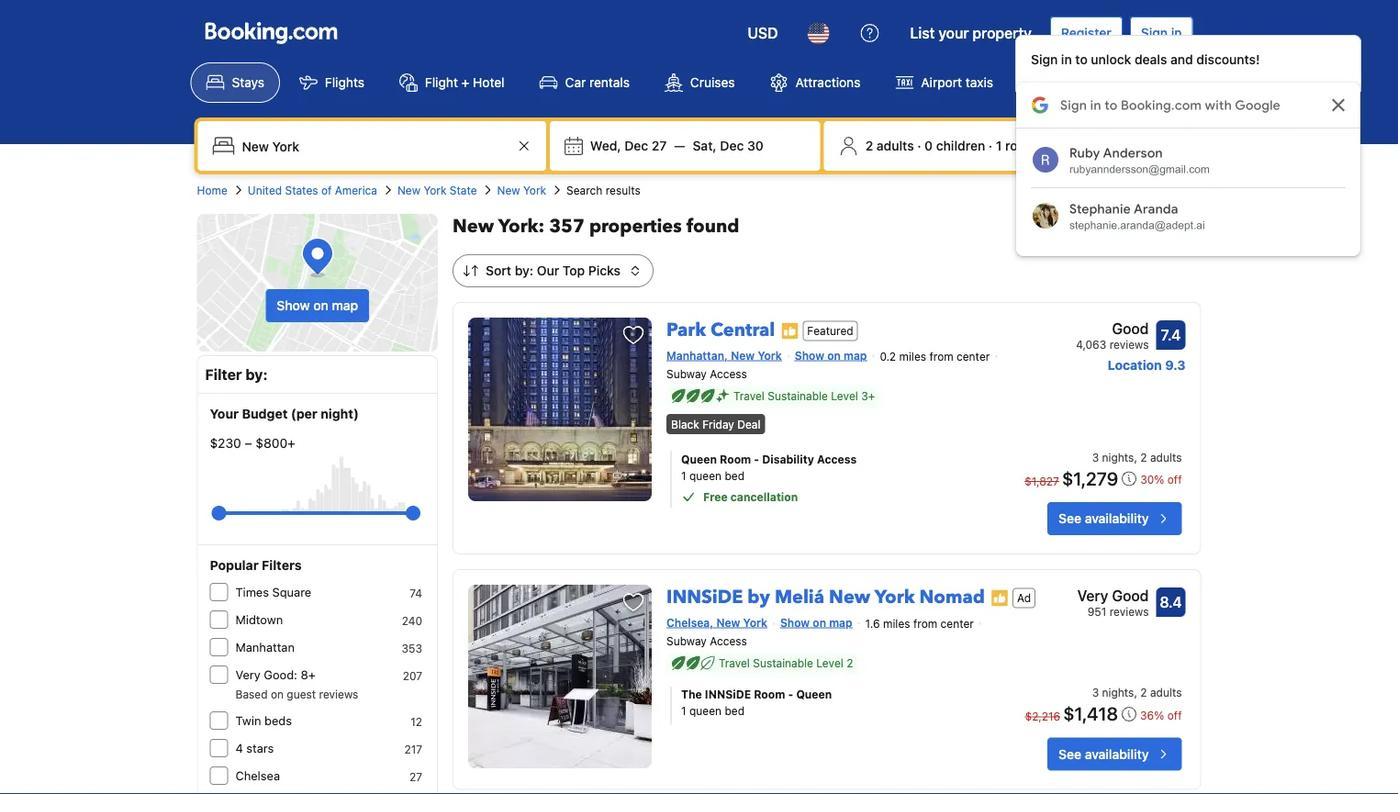 Task type: describe. For each thing, give the bounding box(es) containing it.
list your property link
[[899, 11, 1043, 55]]

new right chelsea, in the bottom of the page
[[717, 616, 740, 629]]

access for central
[[710, 368, 747, 381]]

4,063
[[1076, 338, 1107, 351]]

very good element
[[1078, 585, 1149, 607]]

manhattan, new york
[[667, 349, 782, 362]]

new york state link
[[398, 182, 477, 198]]

travel for by
[[719, 657, 750, 670]]

attractions
[[796, 75, 861, 90]]

sat, dec 30 button
[[685, 129, 771, 163]]

1.6
[[866, 617, 880, 630]]

our
[[537, 263, 559, 278]]

adults for $1,279
[[1151, 451, 1182, 464]]

–
[[245, 436, 252, 451]]

$1,827
[[1025, 475, 1060, 488]]

taxis
[[966, 75, 994, 90]]

united
[[248, 184, 282, 197]]

good 4,063 reviews
[[1076, 320, 1149, 351]]

property
[[973, 24, 1032, 42]]

3 nights , 2 adults for $1,279
[[1092, 451, 1182, 464]]

state
[[450, 184, 477, 197]]

room
[[1006, 138, 1037, 153]]

york down 'central'
[[758, 349, 782, 362]]

night)
[[321, 406, 359, 421]]

good inside good 4,063 reviews
[[1112, 320, 1149, 337]]

the innside room - queen link
[[681, 687, 992, 703]]

$2,216
[[1025, 710, 1061, 723]]

nights for $1,418
[[1102, 687, 1134, 699]]

from for innside by meliá new york nomad
[[914, 617, 938, 630]]

and
[[1171, 52, 1194, 67]]

good element
[[1076, 318, 1149, 340]]

on inside button
[[313, 298, 329, 313]]

top
[[563, 263, 585, 278]]

good inside very good 951 reviews
[[1112, 587, 1149, 605]]

scored 7.4 element
[[1157, 320, 1186, 350]]

in for sign in
[[1171, 25, 1182, 40]]

travel for central
[[734, 390, 765, 403]]

2 inside button
[[866, 138, 873, 153]]

location
[[1108, 358, 1162, 373]]

disability
[[762, 453, 814, 466]]

—
[[674, 138, 685, 153]]

8.4
[[1160, 594, 1182, 611]]

nomad
[[920, 585, 985, 610]]

car
[[565, 75, 586, 90]]

2 up 36%
[[1141, 687, 1147, 699]]

level for by
[[817, 657, 844, 670]]

times square
[[236, 585, 312, 599]]

sign in
[[1141, 25, 1182, 40]]

map inside button
[[332, 298, 358, 313]]

1 dec from the left
[[625, 138, 649, 153]]

filters
[[262, 558, 302, 573]]

search for search results
[[567, 184, 603, 197]]

from for park central
[[930, 350, 954, 363]]

show inside button
[[277, 298, 310, 313]]

guest
[[287, 688, 316, 701]]

york inside new york link
[[523, 184, 546, 197]]

chelsea
[[236, 769, 280, 783]]

miles for innside by meliá new york nomad
[[883, 617, 910, 630]]

park central image
[[468, 318, 652, 501]]

Where are you going? field
[[235, 129, 513, 163]]

york inside new york state 'link'
[[424, 184, 447, 197]]

very good 951 reviews
[[1078, 587, 1149, 618]]

budget
[[242, 406, 288, 421]]

home link
[[197, 182, 228, 198]]

see availability for $1,279
[[1059, 511, 1149, 526]]

search for search
[[1121, 135, 1179, 157]]

results
[[606, 184, 641, 197]]

1 · from the left
[[918, 138, 922, 153]]

0 vertical spatial innside
[[667, 585, 743, 610]]

353
[[402, 642, 422, 655]]

2 · from the left
[[989, 138, 993, 153]]

airport taxis link
[[880, 62, 1009, 103]]

search results updated. new york: 357 properties found. element
[[453, 214, 1202, 240]]

airport taxis
[[921, 75, 994, 90]]

scored 8.4 element
[[1157, 588, 1186, 617]]

flights
[[325, 75, 364, 90]]

by: for filter
[[246, 366, 268, 383]]

subway for park
[[667, 368, 707, 381]]

adults for $1,418
[[1151, 687, 1182, 699]]

cruises link
[[649, 62, 751, 103]]

by
[[748, 585, 770, 610]]

deal
[[738, 418, 761, 431]]

ad
[[1017, 592, 1031, 605]]

see for $1,418
[[1059, 747, 1082, 762]]

this property is part of our preferred partner program. it's committed to providing excellent service and good value. it'll pay us a higher commission if you make a booking. image for park central
[[781, 322, 799, 340]]

new up the york:
[[497, 184, 520, 197]]

1 inside the innside room - queen 1 queen bed
[[681, 705, 687, 718]]

217
[[404, 743, 422, 756]]

car rentals link
[[524, 62, 645, 103]]

, for $1,279
[[1134, 451, 1138, 464]]

$1,418
[[1063, 703, 1119, 725]]

friday
[[703, 418, 734, 431]]

wed,
[[590, 138, 621, 153]]

queen room - disability access link
[[681, 451, 992, 467]]

chelsea, new york
[[667, 616, 768, 629]]

innside by meliá new york nomad
[[667, 585, 985, 610]]

sort by: our top picks
[[486, 263, 621, 278]]

free
[[703, 490, 728, 503]]

off for $1,279
[[1168, 473, 1182, 486]]

airport
[[921, 75, 962, 90]]

$230
[[210, 436, 241, 451]]

availability for $1,418
[[1085, 747, 1149, 762]]

3 for $1,279
[[1092, 451, 1099, 464]]

0 vertical spatial room
[[720, 453, 751, 466]]

based
[[236, 688, 268, 701]]

times
[[236, 585, 269, 599]]

attractions link
[[754, 62, 876, 103]]

new down 'central'
[[731, 349, 755, 362]]

in for sign in to unlock deals and discounts!
[[1061, 52, 1072, 67]]

reviews for good
[[1110, 605, 1149, 618]]

flight + hotel
[[425, 75, 505, 90]]

1 vertical spatial 1
[[681, 469, 687, 482]]

found
[[687, 214, 740, 239]]

see availability link for $1,279
[[1048, 502, 1182, 535]]

deals
[[1135, 52, 1168, 67]]

1 vertical spatial access
[[817, 453, 857, 466]]

park central link
[[667, 310, 775, 343]]

twin beds
[[236, 714, 292, 728]]

30% off
[[1141, 473, 1182, 486]]

new york: 357 properties found
[[453, 214, 740, 239]]

innside by meliá new york nomad link
[[667, 578, 985, 610]]

center for innside by meliá new york nomad
[[941, 617, 974, 630]]

74
[[410, 587, 422, 600]]

sort
[[486, 263, 512, 278]]

new down state
[[453, 214, 494, 239]]

new york state
[[398, 184, 477, 197]]

1 bed from the top
[[725, 469, 745, 482]]

miles for park central
[[899, 350, 927, 363]]

park
[[667, 318, 706, 343]]

queen inside the innside room - queen 1 queen bed
[[796, 688, 832, 701]]

innside inside the innside room - queen 1 queen bed
[[705, 688, 751, 701]]

1.6 miles from center subway access
[[667, 617, 974, 648]]

0 horizontal spatial -
[[754, 453, 760, 466]]

filter
[[205, 366, 242, 383]]

0.2 miles from center subway access
[[667, 350, 990, 381]]

sat,
[[693, 138, 717, 153]]

map for park
[[844, 349, 867, 362]]

this property is part of our preferred partner program. it's committed to providing excellent service and good value. it'll pay us a higher commission if you make a booking. image for innside by meliá new york nomad
[[991, 589, 1009, 608]]

list
[[910, 24, 935, 42]]



Task type: locate. For each thing, give the bounding box(es) containing it.
2 see availability from the top
[[1059, 747, 1149, 762]]

in up and
[[1171, 25, 1182, 40]]

picks
[[589, 263, 621, 278]]

1 vertical spatial very
[[236, 668, 261, 682]]

queen down the travel sustainable level 2
[[796, 688, 832, 701]]

very good: 8+
[[236, 668, 316, 682]]

travel down chelsea, new york
[[719, 657, 750, 670]]

0 vertical spatial this property is part of our preferred partner program. it's committed to providing excellent service and good value. it'll pay us a higher commission if you make a booking. image
[[781, 322, 799, 340]]

1 vertical spatial ,
[[1134, 687, 1138, 699]]

0 horizontal spatial search
[[567, 184, 603, 197]]

0 horizontal spatial sign
[[1031, 52, 1058, 67]]

1 horizontal spatial search
[[1121, 135, 1179, 157]]

3 up $1,279
[[1092, 451, 1099, 464]]

0 horizontal spatial very
[[236, 668, 261, 682]]

innside right the in the bottom of the page
[[705, 688, 751, 701]]

reviews right 951
[[1110, 605, 1149, 618]]

off for $1,418
[[1168, 709, 1182, 722]]

free cancellation
[[703, 490, 798, 503]]

0 vertical spatial nights
[[1102, 451, 1134, 464]]

queen room - disability access
[[681, 453, 857, 466]]

0 vertical spatial sustainable
[[768, 390, 828, 403]]

new
[[398, 184, 421, 197], [497, 184, 520, 197], [453, 214, 494, 239], [731, 349, 755, 362], [829, 585, 871, 610], [717, 616, 740, 629]]

2 vertical spatial adults
[[1151, 687, 1182, 699]]

- down the travel sustainable level 2
[[788, 688, 794, 701]]

1 horizontal spatial this property is part of our preferred partner program. it's committed to providing excellent service and good value. it'll pay us a higher commission if you make a booking. image
[[991, 589, 1009, 608]]

2 nights from the top
[[1102, 687, 1134, 699]]

this property is part of our preferred partner program. it's committed to providing excellent service and good value. it'll pay us a higher commission if you make a booking. image
[[781, 322, 799, 340], [991, 589, 1009, 608]]

1 vertical spatial level
[[817, 657, 844, 670]]

0 vertical spatial center
[[957, 350, 990, 363]]

0 vertical spatial show
[[277, 298, 310, 313]]

1 left the room
[[996, 138, 1002, 153]]

0 vertical spatial access
[[710, 368, 747, 381]]

list your property
[[910, 24, 1032, 42]]

bed up free cancellation
[[725, 469, 745, 482]]

2 up the innside room - queen link
[[847, 657, 853, 670]]

0 vertical spatial from
[[930, 350, 954, 363]]

0 vertical spatial 3 nights , 2 adults
[[1092, 451, 1182, 464]]

0 horizontal spatial 27
[[410, 770, 422, 783]]

1 see from the top
[[1059, 511, 1082, 526]]

room down the travel sustainable level 2
[[754, 688, 785, 701]]

0 horizontal spatial queen
[[681, 453, 717, 466]]

27 left —
[[652, 138, 667, 153]]

1 vertical spatial by:
[[246, 366, 268, 383]]

access down chelsea, new york
[[710, 635, 747, 648]]

united states of america link
[[248, 182, 377, 198]]

show on map for innside
[[780, 616, 853, 629]]

reviews inside good 4,063 reviews
[[1110, 338, 1149, 351]]

queen up 1 queen bed
[[681, 453, 717, 466]]

the
[[681, 688, 702, 701]]

filter by:
[[205, 366, 268, 383]]

see down $1,418
[[1059, 747, 1082, 762]]

2 availability from the top
[[1085, 747, 1149, 762]]

subway for innside
[[667, 635, 707, 648]]

show for innside
[[780, 616, 810, 629]]

nights for $1,279
[[1102, 451, 1134, 464]]

1 horizontal spatial dec
[[720, 138, 744, 153]]

1 vertical spatial availability
[[1085, 747, 1149, 762]]

1 vertical spatial queen
[[690, 705, 722, 718]]

access inside 1.6 miles from center subway access
[[710, 635, 747, 648]]

· right children
[[989, 138, 993, 153]]

0 vertical spatial by:
[[515, 263, 534, 278]]

1 vertical spatial bed
[[725, 705, 745, 718]]

0 horizontal spatial this property is part of our preferred partner program. it's committed to providing excellent service and good value. it'll pay us a higher commission if you make a booking. image
[[781, 322, 799, 340]]

search inside button
[[1121, 135, 1179, 157]]

2 dec from the left
[[720, 138, 744, 153]]

0 horizontal spatial dec
[[625, 138, 649, 153]]

based on guest reviews
[[236, 688, 358, 701]]

bed
[[725, 469, 745, 482], [725, 705, 745, 718]]

· left 0
[[918, 138, 922, 153]]

0 vertical spatial see availability
[[1059, 511, 1149, 526]]

unlock
[[1091, 52, 1132, 67]]

room inside the innside room - queen 1 queen bed
[[754, 688, 785, 701]]

·
[[918, 138, 922, 153], [989, 138, 993, 153]]

queen up free
[[690, 469, 722, 482]]

see for $1,279
[[1059, 511, 1082, 526]]

new up 1.6
[[829, 585, 871, 610]]

off right 36%
[[1168, 709, 1182, 722]]

travel
[[734, 390, 765, 403], [719, 657, 750, 670]]

new right america at top
[[398, 184, 421, 197]]

2 vertical spatial show on map
[[780, 616, 853, 629]]

search up new york: 357 properties found
[[567, 184, 603, 197]]

1 vertical spatial 27
[[410, 770, 422, 783]]

travel sustainable level 2
[[719, 657, 853, 670]]

search button
[[1099, 121, 1201, 171]]

from inside 0.2 miles from center subway access
[[930, 350, 954, 363]]

york up 1.6
[[875, 585, 915, 610]]

show on map button
[[266, 289, 369, 322]]

very for good:
[[236, 668, 261, 682]]

1 see availability link from the top
[[1048, 502, 1182, 535]]

to
[[1076, 52, 1088, 67]]

very
[[1078, 587, 1109, 605], [236, 668, 261, 682]]

- inside the innside room - queen 1 queen bed
[[788, 688, 794, 701]]

2 up 30%
[[1141, 451, 1147, 464]]

show on map inside button
[[277, 298, 358, 313]]

black friday deal
[[671, 418, 761, 431]]

1 horizontal spatial by:
[[515, 263, 534, 278]]

very up based on the left
[[236, 668, 261, 682]]

1 vertical spatial off
[[1168, 709, 1182, 722]]

see availability link for $1,418
[[1048, 738, 1182, 771]]

1 horizontal spatial very
[[1078, 587, 1109, 605]]

2 good from the top
[[1112, 587, 1149, 605]]

1 availability from the top
[[1085, 511, 1149, 526]]

this property is part of our preferred partner program. it's committed to providing excellent service and good value. it'll pay us a higher commission if you make a booking. image for innside by meliá new york nomad
[[991, 589, 1009, 608]]

see availability for $1,418
[[1059, 747, 1149, 762]]

2 adults · 0 children · 1 room
[[866, 138, 1037, 153]]

room up 1 queen bed
[[720, 453, 751, 466]]

1 vertical spatial good
[[1112, 587, 1149, 605]]

very for good
[[1078, 587, 1109, 605]]

0 vertical spatial queen
[[690, 469, 722, 482]]

1 vertical spatial queen
[[796, 688, 832, 701]]

york up the york:
[[523, 184, 546, 197]]

2 , from the top
[[1134, 687, 1138, 699]]

1 vertical spatial subway
[[667, 635, 707, 648]]

dec right wed, on the left top of page
[[625, 138, 649, 153]]

subway down manhattan,
[[667, 368, 707, 381]]

center right the 0.2 on the right top of page
[[957, 350, 990, 363]]

this property is part of our preferred partner program. it's committed to providing excellent service and good value. it'll pay us a higher commission if you make a booking. image left the ad
[[991, 589, 1009, 608]]

subway inside 0.2 miles from center subway access
[[667, 368, 707, 381]]

search down deals
[[1121, 135, 1179, 157]]

0 horizontal spatial this property is part of our preferred partner program. it's committed to providing excellent service and good value. it'll pay us a higher commission if you make a booking. image
[[781, 322, 799, 340]]

miles right 1.6
[[883, 617, 910, 630]]

cancellation
[[731, 490, 798, 503]]

in left to
[[1061, 52, 1072, 67]]

sign in to unlock deals and discounts!
[[1031, 52, 1260, 67]]

0 vertical spatial see availability link
[[1048, 502, 1182, 535]]

this property is part of our preferred partner program. it's committed to providing excellent service and good value. it'll pay us a higher commission if you make a booking. image
[[781, 322, 799, 340], [991, 589, 1009, 608]]

see availability link down $1,279
[[1048, 502, 1182, 535]]

0 vertical spatial reviews
[[1110, 338, 1149, 351]]

1 see availability from the top
[[1059, 511, 1149, 526]]

1 nights from the top
[[1102, 451, 1134, 464]]

0 vertical spatial this property is part of our preferred partner program. it's committed to providing excellent service and good value. it'll pay us a higher commission if you make a booking. image
[[781, 322, 799, 340]]

very inside very good 951 reviews
[[1078, 587, 1109, 605]]

level up the innside room - queen link
[[817, 657, 844, 670]]

access down the manhattan, new york
[[710, 368, 747, 381]]

dec left 30
[[720, 138, 744, 153]]

0 vertical spatial adults
[[877, 138, 914, 153]]

1 vertical spatial this property is part of our preferred partner program. it's committed to providing excellent service and good value. it'll pay us a higher commission if you make a booking. image
[[991, 589, 1009, 608]]

1 vertical spatial see
[[1059, 747, 1082, 762]]

2 bed from the top
[[725, 705, 745, 718]]

2 queen from the top
[[690, 705, 722, 718]]

27 down 217
[[410, 770, 422, 783]]

2 see availability link from the top
[[1048, 738, 1182, 771]]

0 vertical spatial 3
[[1092, 451, 1099, 464]]

2 vertical spatial access
[[710, 635, 747, 648]]

group
[[219, 499, 413, 528]]

2 vertical spatial 1
[[681, 705, 687, 718]]

adults up 36% off
[[1151, 687, 1182, 699]]

access right disability at right bottom
[[817, 453, 857, 466]]

york down by
[[743, 616, 768, 629]]

reviews inside very good 951 reviews
[[1110, 605, 1149, 618]]

queen inside the innside room - queen 1 queen bed
[[690, 705, 722, 718]]

sustainable up the innside room - queen 1 queen bed
[[753, 657, 814, 670]]

by: for sort
[[515, 263, 534, 278]]

miles inside 0.2 miles from center subway access
[[899, 350, 927, 363]]

miles right the 0.2 on the right top of page
[[899, 350, 927, 363]]

sign left to
[[1031, 52, 1058, 67]]

miles inside 1.6 miles from center subway access
[[883, 617, 910, 630]]

2 vertical spatial show
[[780, 616, 810, 629]]

good left 8.4
[[1112, 587, 1149, 605]]

from down 'nomad'
[[914, 617, 938, 630]]

new york
[[497, 184, 546, 197]]

2 left 0
[[866, 138, 873, 153]]

central
[[711, 318, 775, 343]]

york left state
[[424, 184, 447, 197]]

2 3 from the top
[[1092, 687, 1099, 699]]

discounts!
[[1197, 52, 1260, 67]]

adults left 0
[[877, 138, 914, 153]]

booking.com image
[[205, 22, 337, 44]]

manhattan
[[236, 640, 295, 654]]

1 good from the top
[[1112, 320, 1149, 337]]

off right 30%
[[1168, 473, 1182, 486]]

3 nights , 2 adults up 30%
[[1092, 451, 1182, 464]]

3 nights , 2 adults for $1,418
[[1092, 687, 1182, 699]]

$1,279
[[1062, 467, 1119, 489]]

sign for sign in
[[1141, 25, 1168, 40]]

0 vertical spatial level
[[831, 390, 858, 403]]

stays link
[[191, 62, 280, 103]]

access inside 0.2 miles from center subway access
[[710, 368, 747, 381]]

new inside 'link'
[[398, 184, 421, 197]]

see availability down $1,279
[[1059, 511, 1149, 526]]

1 horizontal spatial this property is part of our preferred partner program. it's committed to providing excellent service and good value. it'll pay us a higher commission if you make a booking. image
[[991, 589, 1009, 608]]

1 vertical spatial in
[[1061, 52, 1072, 67]]

0
[[925, 138, 933, 153]]

see down $1,279
[[1059, 511, 1082, 526]]

0 vertical spatial subway
[[667, 368, 707, 381]]

black
[[671, 418, 700, 431]]

travel sustainable level 3+
[[734, 390, 875, 403]]

2 off from the top
[[1168, 709, 1182, 722]]

1 vertical spatial map
[[844, 349, 867, 362]]

1 vertical spatial miles
[[883, 617, 910, 630]]

sustainable
[[768, 390, 828, 403], [753, 657, 814, 670]]

2 3 nights , 2 adults from the top
[[1092, 687, 1182, 699]]

nights up $1,418
[[1102, 687, 1134, 699]]

1 3 from the top
[[1092, 451, 1099, 464]]

2 vertical spatial reviews
[[319, 688, 358, 701]]

1 vertical spatial show
[[795, 349, 825, 362]]

sustainable for central
[[768, 390, 828, 403]]

sustainable for by
[[753, 657, 814, 670]]

0 vertical spatial queen
[[681, 453, 717, 466]]

0 horizontal spatial by:
[[246, 366, 268, 383]]

innside
[[667, 585, 743, 610], [705, 688, 751, 701]]

america
[[335, 184, 377, 197]]

show for park
[[795, 349, 825, 362]]

travel up deal
[[734, 390, 765, 403]]

951
[[1088, 605, 1107, 618]]

3 nights , 2 adults up 36%
[[1092, 687, 1182, 699]]

popular
[[210, 558, 259, 573]]

2 see from the top
[[1059, 747, 1082, 762]]

1 vertical spatial -
[[788, 688, 794, 701]]

- left disability at right bottom
[[754, 453, 760, 466]]

availability for $1,279
[[1085, 511, 1149, 526]]

children
[[936, 138, 985, 153]]

subway inside 1.6 miles from center subway access
[[667, 635, 707, 648]]

chelsea,
[[667, 616, 714, 629]]

york inside innside by meliá new york nomad link
[[875, 585, 915, 610]]

0 vertical spatial 1
[[996, 138, 1002, 153]]

this property is part of our preferred partner program. it's committed to providing excellent service and good value. it'll pay us a higher commission if you make a booking. image left featured
[[781, 322, 799, 340]]

2 adults · 0 children · 1 room button
[[832, 129, 1088, 163]]

featured
[[807, 325, 854, 338]]

1 , from the top
[[1134, 451, 1138, 464]]

sign for sign in to unlock deals and discounts!
[[1031, 52, 1058, 67]]

$800+
[[256, 436, 296, 451]]

reviews for on
[[319, 688, 358, 701]]

center inside 0.2 miles from center subway access
[[957, 350, 990, 363]]

wed, dec 27 button
[[583, 129, 674, 163]]

1 horizontal spatial 27
[[652, 138, 667, 153]]

wed, dec 27 — sat, dec 30
[[590, 138, 764, 153]]

see availability link down $1,418
[[1048, 738, 1182, 771]]

0 vertical spatial travel
[[734, 390, 765, 403]]

innside up chelsea, new york
[[667, 585, 743, 610]]

new york link
[[497, 182, 546, 198]]

12
[[411, 715, 422, 728]]

1 subway from the top
[[667, 368, 707, 381]]

0 vertical spatial bed
[[725, 469, 745, 482]]

1 vertical spatial center
[[941, 617, 974, 630]]

innside by meliá new york nomad image
[[468, 585, 652, 769]]

show on map for park
[[795, 349, 867, 362]]

level for central
[[831, 390, 858, 403]]

1 down the black
[[681, 469, 687, 482]]

1 vertical spatial see availability link
[[1048, 738, 1182, 771]]

8+
[[301, 668, 316, 682]]

sign in link
[[1130, 17, 1193, 50]]

0 vertical spatial very
[[1078, 587, 1109, 605]]

see availability down $1,418
[[1059, 747, 1149, 762]]

twin
[[236, 714, 261, 728]]

3 up $1,418
[[1092, 687, 1099, 699]]

3
[[1092, 451, 1099, 464], [1092, 687, 1099, 699]]

1 queen from the top
[[690, 469, 722, 482]]

1 vertical spatial travel
[[719, 657, 750, 670]]

see availability link
[[1048, 502, 1182, 535], [1048, 738, 1182, 771]]

3+
[[861, 390, 875, 403]]

0 horizontal spatial in
[[1061, 52, 1072, 67]]

by: right filter
[[246, 366, 268, 383]]

(per
[[291, 406, 318, 421]]

center inside 1.6 miles from center subway access
[[941, 617, 974, 630]]

sign up deals
[[1141, 25, 1168, 40]]

0 horizontal spatial ·
[[918, 138, 922, 153]]

30
[[747, 138, 764, 153]]

from right the 0.2 on the right top of page
[[930, 350, 954, 363]]

3 for $1,418
[[1092, 687, 1099, 699]]

center down 'nomad'
[[941, 617, 974, 630]]

map for innside
[[829, 616, 853, 629]]

adults up '30% off'
[[1151, 451, 1182, 464]]

level
[[831, 390, 858, 403], [817, 657, 844, 670]]

2 vertical spatial map
[[829, 616, 853, 629]]

sustainable down 0.2 miles from center subway access
[[768, 390, 828, 403]]

good up 'location'
[[1112, 320, 1149, 337]]

availability
[[1085, 511, 1149, 526], [1085, 747, 1149, 762]]

, for $1,418
[[1134, 687, 1138, 699]]

1 horizontal spatial queen
[[796, 688, 832, 701]]

1 vertical spatial from
[[914, 617, 938, 630]]

0 vertical spatial search
[[1121, 135, 1179, 157]]

1 horizontal spatial ·
[[989, 138, 993, 153]]

240
[[402, 614, 422, 627]]

nights
[[1102, 451, 1134, 464], [1102, 687, 1134, 699]]

1 vertical spatial 3 nights , 2 adults
[[1092, 687, 1182, 699]]

queen down the in the bottom of the page
[[690, 705, 722, 718]]

subway down chelsea, in the bottom of the page
[[667, 635, 707, 648]]

very up 951
[[1078, 587, 1109, 605]]

0 vertical spatial sign
[[1141, 25, 1168, 40]]

1 vertical spatial sign
[[1031, 52, 1058, 67]]

show on map
[[277, 298, 358, 313], [795, 349, 867, 362], [780, 616, 853, 629]]

1 vertical spatial 3
[[1092, 687, 1099, 699]]

nights up $1,279
[[1102, 451, 1134, 464]]

good
[[1112, 320, 1149, 337], [1112, 587, 1149, 605]]

this property is part of our preferred partner program. it's committed to providing excellent service and good value. it'll pay us a higher commission if you make a booking. image for park central
[[781, 322, 799, 340]]

map
[[332, 298, 358, 313], [844, 349, 867, 362], [829, 616, 853, 629]]

1 3 nights , 2 adults from the top
[[1092, 451, 1182, 464]]

flight
[[425, 75, 458, 90]]

home
[[197, 184, 228, 197]]

center for park central
[[957, 350, 990, 363]]

1 vertical spatial show on map
[[795, 349, 867, 362]]

1 horizontal spatial sign
[[1141, 25, 1168, 40]]

1 inside button
[[996, 138, 1002, 153]]

0 vertical spatial availability
[[1085, 511, 1149, 526]]

from inside 1.6 miles from center subway access
[[914, 617, 938, 630]]

access for by
[[710, 635, 747, 648]]

hotel
[[473, 75, 505, 90]]

1 vertical spatial nights
[[1102, 687, 1134, 699]]

0 vertical spatial 27
[[652, 138, 667, 153]]

1 vertical spatial adults
[[1151, 451, 1182, 464]]

1 horizontal spatial in
[[1171, 25, 1182, 40]]

0 horizontal spatial room
[[720, 453, 751, 466]]

1 horizontal spatial -
[[788, 688, 794, 701]]

2 subway from the top
[[667, 635, 707, 648]]

availability down $1,279
[[1085, 511, 1149, 526]]

bed down the travel sustainable level 2
[[725, 705, 745, 718]]

off
[[1168, 473, 1182, 486], [1168, 709, 1182, 722]]

adults
[[877, 138, 914, 153], [1151, 451, 1182, 464], [1151, 687, 1182, 699]]

reviews right guest
[[319, 688, 358, 701]]

states
[[285, 184, 318, 197]]

0 vertical spatial good
[[1112, 320, 1149, 337]]

0 vertical spatial map
[[332, 298, 358, 313]]

level left 3+
[[831, 390, 858, 403]]

1 off from the top
[[1168, 473, 1182, 486]]

show
[[277, 298, 310, 313], [795, 349, 825, 362], [780, 616, 810, 629]]

4
[[236, 741, 243, 755]]

0 vertical spatial ,
[[1134, 451, 1138, 464]]

1 vertical spatial search
[[567, 184, 603, 197]]

reviews up 'location'
[[1110, 338, 1149, 351]]

30%
[[1141, 473, 1165, 486]]

search results
[[567, 184, 641, 197]]

flights link
[[284, 62, 380, 103]]

queen
[[690, 469, 722, 482], [690, 705, 722, 718]]

adults inside button
[[877, 138, 914, 153]]

by: left our
[[515, 263, 534, 278]]

-
[[754, 453, 760, 466], [788, 688, 794, 701]]

0 vertical spatial in
[[1171, 25, 1182, 40]]

availability down $1,418
[[1085, 747, 1149, 762]]

1 vertical spatial sustainable
[[753, 657, 814, 670]]

1 down the in the bottom of the page
[[681, 705, 687, 718]]

1 vertical spatial this property is part of our preferred partner program. it's committed to providing excellent service and good value. it'll pay us a higher commission if you make a booking. image
[[991, 589, 1009, 608]]

357
[[549, 214, 585, 239]]

0.2
[[880, 350, 896, 363]]

1 vertical spatial room
[[754, 688, 785, 701]]

this property is part of our preferred partner program. it's committed to providing excellent service and good value. it'll pay us a higher commission if you make a booking. image left featured
[[781, 322, 799, 340]]

27
[[652, 138, 667, 153], [410, 770, 422, 783]]

this property is part of our preferred partner program. it's committed to providing excellent service and good value. it'll pay us a higher commission if you make a booking. image left the ad
[[991, 589, 1009, 608]]

0 vertical spatial miles
[[899, 350, 927, 363]]

bed inside the innside room - queen 1 queen bed
[[725, 705, 745, 718]]



Task type: vqa. For each thing, say whether or not it's contained in the screenshot.
1–3 inside Cape May Dec 1–3 1 deals
no



